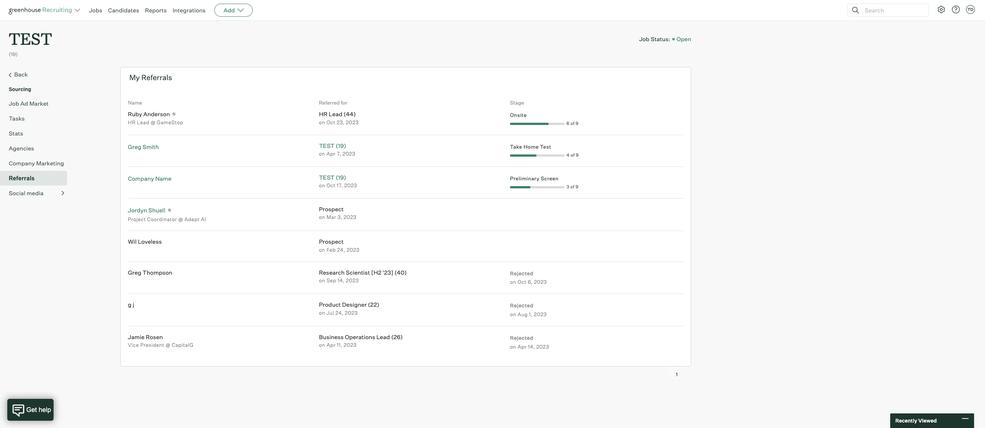 Task type: vqa. For each thing, say whether or not it's contained in the screenshot.
1st The Test (19) link from the top
yes



Task type: locate. For each thing, give the bounding box(es) containing it.
thompson
[[143, 269, 172, 276]]

0 vertical spatial company
[[9, 160, 35, 167]]

test (19)
[[9, 28, 52, 57]]

1 vertical spatial company
[[128, 175, 154, 182]]

1 horizontal spatial hr
[[319, 111, 328, 118]]

research
[[319, 269, 345, 276]]

test down hr lead (44) on oct 23, 2023
[[319, 142, 335, 150]]

0 horizontal spatial lead
[[137, 119, 149, 125]]

2 vertical spatial rejected
[[511, 335, 534, 341]]

0 horizontal spatial 14,
[[338, 278, 345, 284]]

screen
[[541, 175, 559, 182]]

research scientist [h2 '23] (40) on sep 14, 2023
[[319, 269, 407, 284]]

14, inside "rejected on apr 14, 2023"
[[528, 344, 535, 350]]

24, right jul
[[336, 310, 344, 316]]

rejected inside rejected on oct 6, 2023
[[511, 271, 534, 277]]

9 right 3
[[576, 184, 579, 190]]

mar
[[327, 214, 336, 220]]

lead inside hr lead (44) on oct 23, 2023
[[329, 111, 343, 118]]

24, inside prospect on feb 24, 2023
[[337, 247, 346, 253]]

adept
[[185, 216, 200, 222]]

0 vertical spatial referrals
[[141, 73, 172, 82]]

9 right the 4
[[576, 152, 579, 158]]

(19) for test (19)
[[9, 51, 18, 57]]

job left ad
[[9, 100, 19, 107]]

social
[[9, 190, 25, 197]]

hr inside hr lead (44) on oct 23, 2023
[[319, 111, 328, 118]]

2 prospect from the top
[[319, 238, 344, 246]]

(19) up 17,
[[336, 174, 346, 181]]

on inside rejected on aug 1, 2023
[[511, 312, 517, 318]]

0 vertical spatial @
[[151, 119, 156, 125]]

2 vertical spatial 9
[[576, 184, 579, 190]]

1 horizontal spatial 14,
[[528, 344, 535, 350]]

oct
[[327, 119, 336, 125], [327, 183, 336, 189], [518, 279, 527, 286]]

apr down aug at bottom right
[[518, 344, 527, 350]]

@ down anderson
[[151, 119, 156, 125]]

on
[[319, 119, 326, 125], [319, 151, 326, 157], [319, 183, 326, 189], [319, 214, 326, 220], [319, 247, 326, 253], [319, 278, 326, 284], [511, 279, 517, 286], [319, 310, 326, 316], [511, 312, 517, 318], [319, 342, 326, 349], [511, 344, 517, 350]]

0 vertical spatial rejected
[[511, 271, 534, 277]]

on inside "rejected on apr 14, 2023"
[[511, 344, 517, 350]]

greg left thompson in the bottom left of the page
[[128, 269, 141, 276]]

prospect up mar on the left of the page
[[319, 206, 344, 213]]

1 horizontal spatial job
[[640, 35, 650, 43]]

1 vertical spatial hr
[[128, 119, 136, 125]]

2 vertical spatial lead
[[377, 334, 390, 341]]

configure image
[[938, 5, 947, 14]]

1 vertical spatial 14,
[[528, 344, 535, 350]]

apr
[[327, 151, 336, 157], [327, 342, 336, 349], [518, 344, 527, 350]]

1 button
[[668, 369, 680, 381]]

1 vertical spatial 9
[[576, 152, 579, 158]]

2023 inside prospect on mar 3, 2023
[[344, 214, 357, 220]]

1 vertical spatial job
[[9, 100, 19, 107]]

rejected up aug at bottom right
[[511, 303, 534, 309]]

14, right sep
[[338, 278, 345, 284]]

of right the 4
[[571, 152, 575, 158]]

preliminary
[[511, 175, 540, 182]]

2023 inside prospect on feb 24, 2023
[[347, 247, 360, 253]]

rejected
[[511, 271, 534, 277], [511, 303, 534, 309], [511, 335, 534, 341]]

rejected down aug at bottom right
[[511, 335, 534, 341]]

1 horizontal spatial @
[[166, 342, 171, 349]]

prospect inside prospect on feb 24, 2023
[[319, 238, 344, 246]]

company down greg smith link
[[128, 175, 154, 182]]

name up following icon
[[155, 175, 172, 182]]

hr lead @ gamestop
[[128, 119, 183, 125]]

(19) inside "test (19) on apr 7, 2023"
[[336, 142, 346, 150]]

test down "test (19) on apr 7, 2023"
[[319, 174, 335, 181]]

on inside 'product designer (22) on jul 24, 2023'
[[319, 310, 326, 316]]

test (19) link up 7,
[[319, 142, 346, 150]]

3 rejected from the top
[[511, 335, 534, 341]]

test
[[540, 144, 552, 150]]

referrals right my
[[141, 73, 172, 82]]

0 vertical spatial lead
[[329, 111, 343, 118]]

9 for greg smith
[[576, 152, 579, 158]]

1 rejected from the top
[[511, 271, 534, 277]]

0 vertical spatial test
[[9, 28, 52, 49]]

2 test (19) link from the top
[[319, 174, 346, 181]]

capitalg
[[172, 342, 194, 349]]

referred for
[[319, 100, 348, 106]]

9 right 6
[[576, 121, 579, 126]]

referrals
[[141, 73, 172, 82], [9, 175, 35, 182]]

oct left 6,
[[518, 279, 527, 286]]

rejected inside rejected on aug 1, 2023
[[511, 303, 534, 309]]

24, right the feb
[[337, 247, 346, 253]]

test inside test (19) on oct 17, 2023
[[319, 174, 335, 181]]

name
[[128, 100, 142, 106], [155, 175, 172, 182]]

test link
[[9, 20, 52, 51]]

ruby
[[128, 111, 142, 118]]

2 vertical spatial oct
[[518, 279, 527, 286]]

apr inside "test (19) on apr 7, 2023"
[[327, 151, 336, 157]]

name up ruby at the top left of page
[[128, 100, 142, 106]]

2 greg from the top
[[128, 269, 141, 276]]

(19) for test (19) on oct 17, 2023
[[336, 174, 346, 181]]

0 vertical spatial 14,
[[338, 278, 345, 284]]

prospect for prospect on mar 3, 2023
[[319, 206, 344, 213]]

1 horizontal spatial lead
[[329, 111, 343, 118]]

test for test (19)
[[9, 28, 52, 49]]

(19) up 7,
[[336, 142, 346, 150]]

onsite
[[511, 112, 527, 118]]

2023 inside rejected on oct 6, 2023
[[534, 279, 547, 286]]

1 vertical spatial greg
[[128, 269, 141, 276]]

apr left 7,
[[327, 151, 336, 157]]

Search text field
[[864, 5, 923, 16]]

0 horizontal spatial name
[[128, 100, 142, 106]]

of right 6
[[571, 121, 575, 126]]

1 horizontal spatial name
[[155, 175, 172, 182]]

company
[[9, 160, 35, 167], [128, 175, 154, 182]]

lead down ruby anderson
[[137, 119, 149, 125]]

(26)
[[392, 334, 403, 341]]

greg
[[128, 143, 141, 151], [128, 269, 141, 276]]

reports link
[[145, 7, 167, 14]]

1 greg from the top
[[128, 143, 141, 151]]

company marketing link
[[9, 159, 64, 168]]

rejected up 6,
[[511, 271, 534, 277]]

14, inside research scientist [h2 '23] (40) on sep 14, 2023
[[338, 278, 345, 284]]

lead for (44)
[[329, 111, 343, 118]]

1 horizontal spatial company
[[128, 175, 154, 182]]

hr for (44)
[[319, 111, 328, 118]]

2 vertical spatial of
[[571, 184, 575, 190]]

sourcing
[[9, 86, 31, 92]]

of right 3
[[571, 184, 575, 190]]

1 vertical spatial test
[[319, 142, 335, 150]]

2 rejected from the top
[[511, 303, 534, 309]]

wil
[[128, 238, 137, 246]]

prospect on feb 24, 2023
[[319, 238, 360, 253]]

on inside prospect on mar 3, 2023
[[319, 214, 326, 220]]

tasks
[[9, 115, 25, 122]]

g j
[[128, 301, 134, 309]]

jordyn shuell link
[[128, 206, 166, 215]]

1 vertical spatial prospect
[[319, 238, 344, 246]]

market
[[29, 100, 49, 107]]

1 vertical spatial lead
[[137, 119, 149, 125]]

@ left 'capitalg'
[[166, 342, 171, 349]]

referrals link
[[9, 174, 64, 183]]

hr down ruby at the top left of page
[[128, 119, 136, 125]]

of
[[571, 121, 575, 126], [571, 152, 575, 158], [571, 184, 575, 190]]

job for job status:
[[640, 35, 650, 43]]

open
[[677, 35, 692, 43]]

2 vertical spatial @
[[166, 342, 171, 349]]

2023 inside 'product designer (22) on jul 24, 2023'
[[345, 310, 358, 316]]

1 vertical spatial @
[[178, 216, 183, 222]]

president
[[140, 342, 164, 349]]

j
[[133, 301, 134, 309]]

0 horizontal spatial hr
[[128, 119, 136, 125]]

2 horizontal spatial lead
[[377, 334, 390, 341]]

jobs
[[89, 7, 102, 14]]

hr
[[319, 111, 328, 118], [128, 119, 136, 125]]

job ad market link
[[9, 99, 64, 108]]

1 vertical spatial referrals
[[9, 175, 35, 182]]

0 vertical spatial prospect
[[319, 206, 344, 213]]

(19) inside test (19)
[[9, 51, 18, 57]]

lead left (26)
[[377, 334, 390, 341]]

lead inside 'business operations lead (26) on apr 11, 2023'
[[377, 334, 390, 341]]

smith
[[143, 143, 159, 151]]

rejected inside "rejected on apr 14, 2023"
[[511, 335, 534, 341]]

of for smith
[[571, 152, 575, 158]]

24,
[[337, 247, 346, 253], [336, 310, 344, 316]]

@ left adept
[[178, 216, 183, 222]]

1 vertical spatial 24,
[[336, 310, 344, 316]]

prospect up the feb
[[319, 238, 344, 246]]

prospect inside prospect on mar 3, 2023
[[319, 206, 344, 213]]

2 vertical spatial test
[[319, 174, 335, 181]]

1 vertical spatial of
[[571, 152, 575, 158]]

apr down business
[[327, 342, 336, 349]]

0 vertical spatial job
[[640, 35, 650, 43]]

0 horizontal spatial referrals
[[9, 175, 35, 182]]

test inside "test (19) on apr 7, 2023"
[[319, 142, 335, 150]]

0 horizontal spatial job
[[9, 100, 19, 107]]

0 horizontal spatial @
[[151, 119, 156, 125]]

job
[[640, 35, 650, 43], [9, 100, 19, 107]]

rosen
[[146, 334, 163, 341]]

td button
[[966, 4, 977, 15]]

0 vertical spatial greg
[[128, 143, 141, 151]]

test (19) link up 17,
[[319, 174, 346, 181]]

greg left 'smith'
[[128, 143, 141, 151]]

1 horizontal spatial referrals
[[141, 73, 172, 82]]

2 vertical spatial (19)
[[336, 174, 346, 181]]

test down greenhouse recruiting image
[[9, 28, 52, 49]]

0 vertical spatial test (19) link
[[319, 142, 346, 150]]

test for test (19) on apr 7, 2023
[[319, 142, 335, 150]]

lead up 23,
[[329, 111, 343, 118]]

on inside "test (19) on apr 7, 2023"
[[319, 151, 326, 157]]

2023 inside 'business operations lead (26) on apr 11, 2023'
[[344, 342, 357, 349]]

1 prospect from the top
[[319, 206, 344, 213]]

2023 inside hr lead (44) on oct 23, 2023
[[346, 119, 359, 125]]

1 vertical spatial oct
[[327, 183, 336, 189]]

1 vertical spatial rejected
[[511, 303, 534, 309]]

@
[[151, 119, 156, 125], [178, 216, 183, 222], [166, 342, 171, 349]]

0 horizontal spatial company
[[9, 160, 35, 167]]

1 test (19) link from the top
[[319, 142, 346, 150]]

referrals up social media
[[9, 175, 35, 182]]

company down "agencies"
[[9, 160, 35, 167]]

back link
[[9, 70, 64, 79]]

td
[[968, 7, 974, 12]]

2 horizontal spatial @
[[178, 216, 183, 222]]

oct left 17,
[[327, 183, 336, 189]]

rejected for research scientist [h2 '23] (40)
[[511, 271, 534, 277]]

oct left 23,
[[327, 119, 336, 125]]

on inside prospect on feb 24, 2023
[[319, 247, 326, 253]]

1 vertical spatial test (19) link
[[319, 174, 346, 181]]

(19) up back
[[9, 51, 18, 57]]

0 vertical spatial (19)
[[9, 51, 18, 57]]

test
[[9, 28, 52, 49], [319, 142, 335, 150], [319, 174, 335, 181]]

@ inside jamie rosen vice president @ capitalg
[[166, 342, 171, 349]]

td button
[[967, 5, 976, 14]]

recently
[[896, 418, 918, 424]]

add button
[[215, 4, 253, 17]]

0 vertical spatial oct
[[327, 119, 336, 125]]

0 vertical spatial hr
[[319, 111, 328, 118]]

(19) inside test (19) on oct 17, 2023
[[336, 174, 346, 181]]

hr down the referred
[[319, 111, 328, 118]]

1 vertical spatial (19)
[[336, 142, 346, 150]]

(22)
[[368, 301, 380, 309]]

2023 inside "test (19) on apr 7, 2023"
[[343, 151, 356, 157]]

status:
[[651, 35, 671, 43]]

tasks link
[[9, 114, 64, 123]]

greg for greg thompson
[[128, 269, 141, 276]]

14, down "1,"
[[528, 344, 535, 350]]

0 vertical spatial 24,
[[337, 247, 346, 253]]

sep
[[327, 278, 337, 284]]

job left status:
[[640, 35, 650, 43]]

test (19) link for greg smith
[[319, 142, 346, 150]]

following image
[[172, 112, 176, 116]]

stats link
[[9, 129, 64, 138]]

1,
[[529, 312, 533, 318]]

rejected on oct 6, 2023
[[511, 271, 547, 286]]



Task type: describe. For each thing, give the bounding box(es) containing it.
on inside test (19) on oct 17, 2023
[[319, 183, 326, 189]]

designer
[[342, 301, 367, 309]]

jordyn shuell
[[128, 207, 166, 214]]

0 vertical spatial 9
[[576, 121, 579, 126]]

on inside research scientist [h2 '23] (40) on sep 14, 2023
[[319, 278, 326, 284]]

candidates
[[108, 7, 139, 14]]

apr inside 'business operations lead (26) on apr 11, 2023'
[[327, 342, 336, 349]]

agencies
[[9, 145, 34, 152]]

oct inside rejected on oct 6, 2023
[[518, 279, 527, 286]]

rejected on apr 14, 2023
[[511, 335, 550, 350]]

stats
[[9, 130, 23, 137]]

job ad market
[[9, 100, 49, 107]]

2023 inside rejected on aug 1, 2023
[[534, 312, 547, 318]]

jobs link
[[89, 7, 102, 14]]

[h2
[[372, 269, 382, 276]]

jul
[[327, 310, 334, 316]]

hr lead (44) on oct 23, 2023
[[319, 111, 359, 125]]

referrals inside 'link'
[[9, 175, 35, 182]]

(40)
[[395, 269, 407, 276]]

candidates link
[[108, 7, 139, 14]]

project
[[128, 216, 146, 222]]

(19) for test (19) on apr 7, 2023
[[336, 142, 346, 150]]

greg smith link
[[128, 143, 159, 152]]

anderson
[[143, 111, 170, 118]]

scientist
[[346, 269, 370, 276]]

greg thompson
[[128, 269, 172, 276]]

of for name
[[571, 184, 575, 190]]

following image
[[167, 208, 172, 213]]

integrations
[[173, 7, 206, 14]]

media
[[27, 190, 44, 197]]

oct inside hr lead (44) on oct 23, 2023
[[327, 119, 336, 125]]

9 for company name
[[576, 184, 579, 190]]

my
[[129, 73, 140, 82]]

job for job ad market
[[9, 100, 19, 107]]

viewed
[[919, 418, 938, 424]]

24, inside 'product designer (22) on jul 24, 2023'
[[336, 310, 344, 316]]

jamie
[[128, 334, 145, 341]]

preliminary screen
[[511, 175, 559, 182]]

coordinator
[[147, 216, 177, 222]]

apr inside "rejected on apr 14, 2023"
[[518, 344, 527, 350]]

3,
[[338, 214, 343, 220]]

23,
[[337, 119, 345, 125]]

g
[[128, 301, 132, 309]]

integrations link
[[173, 7, 206, 14]]

4 of 9
[[567, 152, 579, 158]]

6
[[567, 121, 570, 126]]

recently viewed
[[896, 418, 938, 424]]

0 vertical spatial of
[[571, 121, 575, 126]]

take home test
[[511, 144, 552, 150]]

back
[[14, 71, 28, 78]]

1 vertical spatial name
[[155, 175, 172, 182]]

rejected on aug 1, 2023
[[511, 303, 547, 318]]

greg for greg smith
[[128, 143, 141, 151]]

company for company name
[[128, 175, 154, 182]]

rejected for product designer (22)
[[511, 303, 534, 309]]

for
[[341, 100, 348, 106]]

hr for @
[[128, 119, 136, 125]]

(44)
[[344, 111, 356, 118]]

test (19) on oct 17, 2023
[[319, 174, 357, 189]]

product
[[319, 301, 341, 309]]

agencies link
[[9, 144, 64, 153]]

3
[[567, 184, 570, 190]]

my referrals
[[129, 73, 172, 82]]

test for test (19) on oct 17, 2023
[[319, 174, 335, 181]]

prospect for prospect on feb 24, 2023
[[319, 238, 344, 246]]

marketing
[[36, 160, 64, 167]]

2023 inside test (19) on oct 17, 2023
[[345, 183, 357, 189]]

job status:
[[640, 35, 671, 43]]

jamie rosen vice president @ capitalg
[[128, 334, 194, 349]]

on inside hr lead (44) on oct 23, 2023
[[319, 119, 326, 125]]

17,
[[337, 183, 343, 189]]

2023 inside research scientist [h2 '23] (40) on sep 14, 2023
[[346, 278, 359, 284]]

7,
[[337, 151, 341, 157]]

social media
[[9, 190, 44, 197]]

stage
[[511, 100, 525, 106]]

greg smith
[[128, 143, 159, 151]]

social media link
[[9, 189, 64, 198]]

2023 inside "rejected on apr 14, 2023"
[[537, 344, 550, 350]]

ruby anderson
[[128, 111, 170, 118]]

oct inside test (19) on oct 17, 2023
[[327, 183, 336, 189]]

project coordinator @ adept ai
[[128, 216, 206, 222]]

test (19) on apr 7, 2023
[[319, 142, 356, 157]]

company marketing
[[9, 160, 64, 167]]

6,
[[528, 279, 533, 286]]

'23]
[[383, 269, 394, 276]]

0 vertical spatial name
[[128, 100, 142, 106]]

aug
[[518, 312, 528, 318]]

business operations lead (26) on apr 11, 2023
[[319, 334, 403, 349]]

company for company marketing
[[9, 160, 35, 167]]

loveless
[[138, 238, 162, 246]]

company name link
[[128, 174, 172, 183]]

company name
[[128, 175, 172, 182]]

take
[[511, 144, 523, 150]]

lead for @
[[137, 119, 149, 125]]

greenhouse recruiting image
[[9, 6, 74, 15]]

11,
[[337, 342, 343, 349]]

prospect on mar 3, 2023
[[319, 206, 357, 220]]

shuell
[[148, 207, 166, 214]]

@ for prospect
[[178, 216, 183, 222]]

jordyn
[[128, 207, 147, 214]]

on inside rejected on oct 6, 2023
[[511, 279, 517, 286]]

on inside 'business operations lead (26) on apr 11, 2023'
[[319, 342, 326, 349]]

rejected for business operations lead (26)
[[511, 335, 534, 341]]

gamestop
[[157, 119, 183, 125]]

product designer (22) on jul 24, 2023
[[319, 301, 380, 316]]

feb
[[327, 247, 336, 253]]

wil loveless
[[128, 238, 162, 246]]

@ for hr lead (44)
[[151, 119, 156, 125]]

test (19) link for company name
[[319, 174, 346, 181]]

operations
[[345, 334, 375, 341]]



